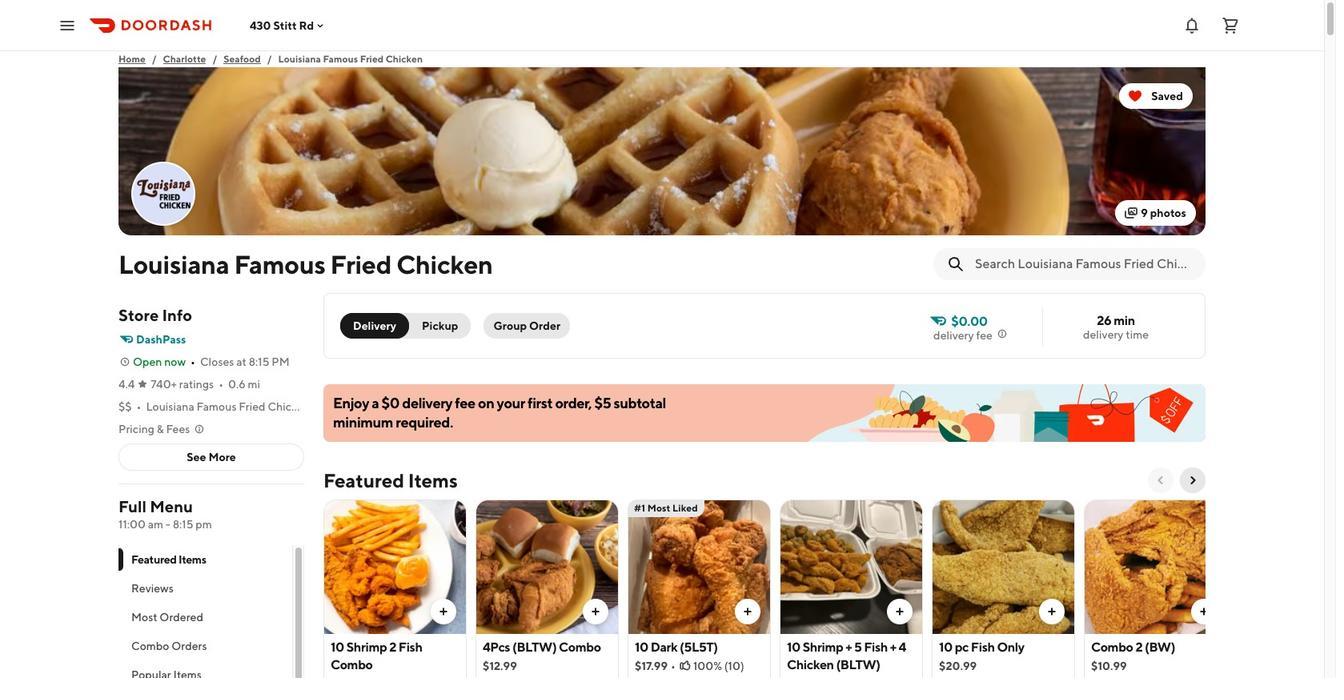 Task type: locate. For each thing, give the bounding box(es) containing it.
1 horizontal spatial items
[[408, 469, 458, 492]]

famous
[[323, 53, 358, 65], [234, 249, 326, 280], [197, 400, 237, 413]]

1 2 from the left
[[389, 640, 396, 655]]

2 2 from the left
[[1136, 640, 1143, 655]]

charlotte
[[163, 53, 206, 65]]

1 vertical spatial 8:15
[[173, 518, 193, 531]]

2 horizontal spatial /
[[267, 53, 272, 65]]

1 horizontal spatial (bltw)
[[837, 658, 881, 673]]

featured items up reviews
[[131, 553, 206, 566]]

combo 2 (bw) $10.99
[[1092, 640, 1176, 673]]

chicken inside 10 shrimp + 5 fish + 4 chicken (bltw)
[[787, 658, 834, 673]]

1 shrimp from the left
[[347, 640, 387, 655]]

2 vertical spatial fried
[[239, 400, 266, 413]]

0 vertical spatial fried
[[360, 53, 384, 65]]

26 min delivery time
[[1084, 313, 1149, 341]]

add item to cart image
[[437, 606, 450, 618], [1198, 606, 1211, 618]]

/ left seafood
[[213, 53, 217, 65]]

2 shrimp from the left
[[803, 640, 844, 655]]

home
[[119, 53, 146, 65]]

8:15 inside full menu 11:00 am - 8:15 pm
[[173, 518, 193, 531]]

0 horizontal spatial fee
[[455, 395, 476, 412]]

enjoy a $0 delivery fee on your first order, $5 subtotal minimum required.
[[333, 395, 666, 431]]

+ left 5
[[846, 640, 852, 655]]

1 vertical spatial (bltw)
[[837, 658, 881, 673]]

now
[[164, 356, 186, 368]]

seafood
[[224, 53, 261, 65]]

most inside button
[[131, 611, 157, 624]]

0 horizontal spatial 8:15
[[173, 518, 193, 531]]

/ right home at the top of the page
[[152, 53, 157, 65]]

fish inside 10 shrimp + 5 fish + 4 chicken (bltw)
[[864, 640, 888, 655]]

430 stitt rd button
[[250, 19, 327, 32]]

$0.00
[[952, 314, 988, 329]]

9 photos button
[[1116, 200, 1197, 226]]

1 add item to cart image from the left
[[590, 606, 602, 618]]

Pickup radio
[[400, 313, 471, 339]]

shrimp inside 10 shrimp + 5 fish + 4 chicken (bltw)
[[803, 640, 844, 655]]

740+ ratings •
[[151, 378, 223, 391]]

2 horizontal spatial delivery
[[1084, 328, 1124, 341]]

0 horizontal spatial fish
[[399, 640, 423, 655]]

louisiana up info
[[119, 249, 229, 280]]

items up reviews button
[[179, 553, 206, 566]]

2 fish from the left
[[864, 640, 888, 655]]

1 vertical spatial most
[[131, 611, 157, 624]]

0 horizontal spatial (bltw)
[[513, 640, 557, 655]]

add item to cart image inside 10 shrimp + 5 fish + 4 chicken (bltw) button
[[894, 606, 907, 618]]

open menu image
[[58, 16, 77, 35]]

fee
[[977, 329, 993, 342], [455, 395, 476, 412]]

first
[[528, 395, 553, 412]]

most ordered button
[[119, 603, 292, 632]]

full
[[119, 497, 147, 516]]

1 vertical spatial louisiana
[[119, 249, 229, 280]]

0 horizontal spatial shrimp
[[347, 640, 387, 655]]

0 horizontal spatial +
[[846, 640, 852, 655]]

1 fish from the left
[[399, 640, 423, 655]]

1 horizontal spatial fish
[[864, 640, 888, 655]]

fee inside enjoy a $0 delivery fee on your first order, $5 subtotal minimum required.
[[455, 395, 476, 412]]

add item to cart image
[[590, 606, 602, 618], [742, 606, 754, 618], [894, 606, 907, 618], [1046, 606, 1059, 618]]

1 + from the left
[[846, 640, 852, 655]]

0 horizontal spatial items
[[179, 553, 206, 566]]

combo inside combo 2 (bw) $10.99
[[1092, 640, 1134, 655]]

0 vertical spatial featured
[[324, 469, 404, 492]]

fried
[[360, 53, 384, 65], [330, 249, 392, 280], [239, 400, 266, 413]]

louisiana famous fried chicken image
[[119, 67, 1206, 235], [133, 163, 194, 224]]

notification bell image
[[1183, 16, 1202, 35]]

louisiana down rd
[[278, 53, 321, 65]]

(5l5t)
[[680, 640, 718, 655]]

0 horizontal spatial add item to cart image
[[437, 606, 450, 618]]

featured
[[324, 469, 404, 492], [131, 553, 177, 566]]

3 add item to cart image from the left
[[894, 606, 907, 618]]

items
[[408, 469, 458, 492], [179, 553, 206, 566]]

items down the required. at the left bottom of page
[[408, 469, 458, 492]]

rd
[[299, 19, 314, 32]]

2
[[389, 640, 396, 655], [1136, 640, 1143, 655]]

store info
[[119, 306, 192, 324]]

0 horizontal spatial delivery
[[402, 395, 453, 412]]

fish inside the 10 pc fish only $20.99
[[971, 640, 995, 655]]

0 horizontal spatial featured
[[131, 553, 177, 566]]

combo orders
[[131, 640, 207, 653]]

dashpass
[[136, 333, 186, 346]]

5
[[855, 640, 862, 655]]

1 vertical spatial fee
[[455, 395, 476, 412]]

shrimp inside 10 shrimp  2 fish combo
[[347, 640, 387, 655]]

8:15 right at
[[249, 356, 270, 368]]

louisiana famous fried chicken
[[119, 249, 493, 280]]

info
[[162, 306, 192, 324]]

see
[[187, 451, 206, 464]]

1 horizontal spatial featured
[[324, 469, 404, 492]]

delivery inside 26 min delivery time
[[1084, 328, 1124, 341]]

1 vertical spatial featured
[[131, 553, 177, 566]]

1 horizontal spatial add item to cart image
[[1198, 606, 1211, 618]]

0 vertical spatial (bltw)
[[513, 640, 557, 655]]

$10.99
[[1092, 660, 1127, 673]]

10 dark (5l5t)
[[635, 640, 718, 655]]

combo inside 10 shrimp  2 fish combo
[[331, 658, 373, 673]]

3 fish from the left
[[971, 640, 995, 655]]

next button of carousel image
[[1187, 474, 1200, 487]]

1 horizontal spatial /
[[213, 53, 217, 65]]

10 inside 10 shrimp + 5 fish + 4 chicken (bltw)
[[787, 640, 801, 655]]

8:15
[[249, 356, 270, 368], [173, 518, 193, 531]]

0 vertical spatial items
[[408, 469, 458, 492]]

only
[[998, 640, 1025, 655]]

2 inside combo 2 (bw) $10.99
[[1136, 640, 1143, 655]]

10 inside 10 shrimp  2 fish combo
[[331, 640, 344, 655]]

0 vertical spatial 8:15
[[249, 356, 270, 368]]

on
[[478, 395, 494, 412]]

11:00
[[119, 518, 146, 531]]

0 horizontal spatial 2
[[389, 640, 396, 655]]

1 horizontal spatial most
[[648, 502, 671, 514]]

1 horizontal spatial featured items
[[324, 469, 458, 492]]

home link
[[119, 51, 146, 67]]

fish
[[399, 640, 423, 655], [864, 640, 888, 655], [971, 640, 995, 655]]

chicken
[[386, 53, 423, 65], [397, 249, 493, 280], [268, 400, 310, 413], [787, 658, 834, 673]]

10 inside the 10 pc fish only $20.99
[[940, 640, 953, 655]]

4 add item to cart image from the left
[[1046, 606, 1059, 618]]

delivery
[[1084, 328, 1124, 341], [934, 329, 974, 342], [402, 395, 453, 412]]

(bltw)
[[513, 640, 557, 655], [837, 658, 881, 673]]

2 horizontal spatial fish
[[971, 640, 995, 655]]

0 vertical spatial most
[[648, 502, 671, 514]]

26
[[1097, 313, 1112, 328]]

1 vertical spatial items
[[179, 553, 206, 566]]

(bltw) inside the 4pcs (bltw) combo $12.99
[[513, 640, 557, 655]]

/ right seafood
[[267, 53, 272, 65]]

2 10 from the left
[[635, 640, 649, 655]]

menu
[[150, 497, 193, 516]]

1 horizontal spatial fee
[[977, 329, 993, 342]]

+ left 4
[[890, 640, 897, 655]]

most down reviews
[[131, 611, 157, 624]]

•
[[191, 356, 195, 368], [219, 378, 223, 391], [137, 400, 141, 413], [671, 660, 676, 673]]

add item to cart image for 10 shrimp  2 fish combo image
[[437, 606, 450, 618]]

combo orders button
[[119, 632, 292, 661]]

louisiana down 740+ on the bottom left of the page
[[146, 400, 194, 413]]

$17.99
[[635, 660, 668, 673]]

10 shrimp  2 fish combo image
[[324, 500, 466, 634]]

(bltw) right 4pcs
[[513, 640, 557, 655]]

delivery inside enjoy a $0 delivery fee on your first order, $5 subtotal minimum required.
[[402, 395, 453, 412]]

1 horizontal spatial 2
[[1136, 640, 1143, 655]]

10 for 10 dark (5l5t)
[[635, 640, 649, 655]]

1 horizontal spatial +
[[890, 640, 897, 655]]

1 horizontal spatial 8:15
[[249, 356, 270, 368]]

0 vertical spatial featured items
[[324, 469, 458, 492]]

featured items down minimum
[[324, 469, 458, 492]]

2 vertical spatial louisiana
[[146, 400, 194, 413]]

0 horizontal spatial /
[[152, 53, 157, 65]]

pickup
[[422, 320, 458, 332]]

0 horizontal spatial most
[[131, 611, 157, 624]]

shrimp for 2
[[347, 640, 387, 655]]

orders
[[172, 640, 207, 653]]

reviews
[[131, 582, 174, 595]]

2 add item to cart image from the left
[[1198, 606, 1211, 618]]

1 add item to cart image from the left
[[437, 606, 450, 618]]

1 10 from the left
[[331, 640, 344, 655]]

2 add item to cart image from the left
[[742, 606, 754, 618]]

1 horizontal spatial shrimp
[[803, 640, 844, 655]]

$12.99
[[483, 660, 517, 673]]

1 vertical spatial featured items
[[131, 553, 206, 566]]

10 shrimp + 5 fish + 4 chicken (bltw) button
[[780, 500, 923, 678]]

10 for 10 shrimp  2 fish combo
[[331, 640, 344, 655]]

most right #1
[[648, 502, 671, 514]]

featured down minimum
[[324, 469, 404, 492]]

(bltw) down 5
[[837, 658, 881, 673]]

liked
[[673, 502, 698, 514]]

3 10 from the left
[[787, 640, 801, 655]]

shrimp
[[347, 640, 387, 655], [803, 640, 844, 655]]

0 horizontal spatial featured items
[[131, 553, 206, 566]]

featured up reviews
[[131, 553, 177, 566]]

add item to cart image for 10 dark (5l5t) image
[[742, 606, 754, 618]]

8:15 right -
[[173, 518, 193, 531]]

dark
[[651, 640, 678, 655]]

combo
[[131, 640, 169, 653], [559, 640, 601, 655], [1092, 640, 1134, 655], [331, 658, 373, 673]]

stitt
[[273, 19, 297, 32]]

pricing & fees button
[[119, 421, 206, 437]]

• down 10 dark (5l5t)
[[671, 660, 676, 673]]

order methods option group
[[340, 313, 471, 339]]

10
[[331, 640, 344, 655], [635, 640, 649, 655], [787, 640, 801, 655], [940, 640, 953, 655]]

4 10 from the left
[[940, 640, 953, 655]]



Task type: vqa. For each thing, say whether or not it's contained in the screenshot.
the rightmost items
yes



Task type: describe. For each thing, give the bounding box(es) containing it.
see more
[[187, 451, 236, 464]]

10 pc fish only image
[[933, 500, 1075, 634]]

delivery
[[353, 320, 397, 332]]

• closes at 8:15 pm
[[191, 356, 290, 368]]

open
[[133, 356, 162, 368]]

• right $$ on the bottom left of page
[[137, 400, 141, 413]]

featured inside heading
[[324, 469, 404, 492]]

$20.99
[[940, 660, 977, 673]]

more
[[209, 451, 236, 464]]

10 dark (5l5t) image
[[629, 500, 771, 634]]

items inside the featured items heading
[[408, 469, 458, 492]]

0 vertical spatial fee
[[977, 329, 993, 342]]

9 photos
[[1142, 207, 1187, 219]]

enjoy
[[333, 395, 369, 412]]

your
[[497, 395, 525, 412]]

fish inside 10 shrimp  2 fish combo
[[399, 640, 423, 655]]

store
[[119, 306, 159, 324]]

add item to cart image for 4pcs (bltw) combo image
[[590, 606, 602, 618]]

10 shrimp + 5 fish + 4 chicken (bltw) image
[[781, 500, 923, 634]]

430
[[250, 19, 271, 32]]

saved
[[1152, 90, 1184, 103]]

2 vertical spatial famous
[[197, 400, 237, 413]]

1 vertical spatial fried
[[330, 249, 392, 280]]

seafood link
[[224, 51, 261, 67]]

$$ • louisiana famous fried chicken
[[119, 400, 310, 413]]

full menu 11:00 am - 8:15 pm
[[119, 497, 212, 531]]

• right the now
[[191, 356, 195, 368]]

previous button of carousel image
[[1155, 474, 1168, 487]]

0.6 mi
[[228, 378, 260, 391]]

1 / from the left
[[152, 53, 157, 65]]

pc
[[955, 640, 969, 655]]

pm
[[196, 518, 212, 531]]

10 shrimp  2 fish combo
[[331, 640, 423, 673]]

featured items heading
[[324, 468, 458, 493]]

am
[[148, 518, 163, 531]]

min
[[1114, 313, 1136, 328]]

pricing & fees
[[119, 423, 190, 436]]

2 / from the left
[[213, 53, 217, 65]]

Delivery radio
[[340, 313, 409, 339]]

(bw)
[[1145, 640, 1176, 655]]

4.4
[[119, 378, 135, 391]]

most ordered
[[131, 611, 203, 624]]

group
[[494, 320, 527, 332]]

open now
[[133, 356, 186, 368]]

2 inside 10 shrimp  2 fish combo
[[389, 640, 396, 655]]

0.6
[[228, 378, 246, 391]]

430 stitt rd
[[250, 19, 314, 32]]

0 vertical spatial louisiana
[[278, 53, 321, 65]]

740+
[[151, 378, 177, 391]]

delivery fee
[[934, 329, 993, 342]]

a
[[372, 395, 379, 412]]

charlotte link
[[163, 51, 206, 67]]

#1 most liked
[[634, 502, 698, 514]]

order,
[[555, 395, 592, 412]]

$0
[[382, 395, 400, 412]]

group order button
[[484, 313, 570, 339]]

1 horizontal spatial delivery
[[934, 329, 974, 342]]

9
[[1142, 207, 1148, 219]]

order
[[529, 320, 561, 332]]

minimum
[[333, 414, 393, 431]]

10 shrimp  2 fish combo button
[[324, 500, 467, 678]]

0 vertical spatial famous
[[323, 53, 358, 65]]

10 shrimp + 5 fish + 4 chicken (bltw)
[[787, 640, 907, 673]]

add item to cart image for 10 shrimp + 5 fish + 4 chicken (bltw) image
[[894, 606, 907, 618]]

required.
[[396, 414, 453, 431]]

combo 2 (bw) image
[[1085, 500, 1227, 634]]

add item to cart image for "10 pc fish only" image
[[1046, 606, 1059, 618]]

combo inside the 4pcs (bltw) combo $12.99
[[559, 640, 601, 655]]

at
[[236, 356, 247, 368]]

ratings
[[179, 378, 214, 391]]

saved button
[[1120, 83, 1193, 109]]

Item Search search field
[[976, 256, 1193, 273]]

closes
[[200, 356, 234, 368]]

&
[[157, 423, 164, 436]]

3 / from the left
[[267, 53, 272, 65]]

4
[[899, 640, 907, 655]]

4pcs (bltw) combo $12.99
[[483, 640, 601, 673]]

#1
[[634, 502, 646, 514]]

mi
[[248, 378, 260, 391]]

reviews button
[[119, 574, 292, 603]]

time
[[1126, 328, 1149, 341]]

4pcs (bltw) combo image
[[477, 500, 618, 634]]

see more button
[[119, 445, 304, 470]]

subtotal
[[614, 395, 666, 412]]

shrimp for +
[[803, 640, 844, 655]]

10 pc fish only $20.99
[[940, 640, 1025, 673]]

(bltw) inside 10 shrimp + 5 fish + 4 chicken (bltw)
[[837, 658, 881, 673]]

1 vertical spatial famous
[[234, 249, 326, 280]]

100%
[[694, 660, 722, 673]]

$$
[[119, 400, 132, 413]]

0 items, open order cart image
[[1221, 16, 1241, 35]]

$5
[[595, 395, 611, 412]]

home / charlotte / seafood / louisiana famous fried chicken
[[119, 53, 423, 65]]

group order
[[494, 320, 561, 332]]

100% (10)
[[694, 660, 745, 673]]

-
[[166, 518, 171, 531]]

fees
[[166, 423, 190, 436]]

add item to cart image for combo 2 (bw) image
[[1198, 606, 1211, 618]]

photos
[[1151, 207, 1187, 219]]

10 for 10 shrimp + 5 fish + 4 chicken (bltw)
[[787, 640, 801, 655]]

2 + from the left
[[890, 640, 897, 655]]

pricing
[[119, 423, 154, 436]]

• left 0.6
[[219, 378, 223, 391]]



